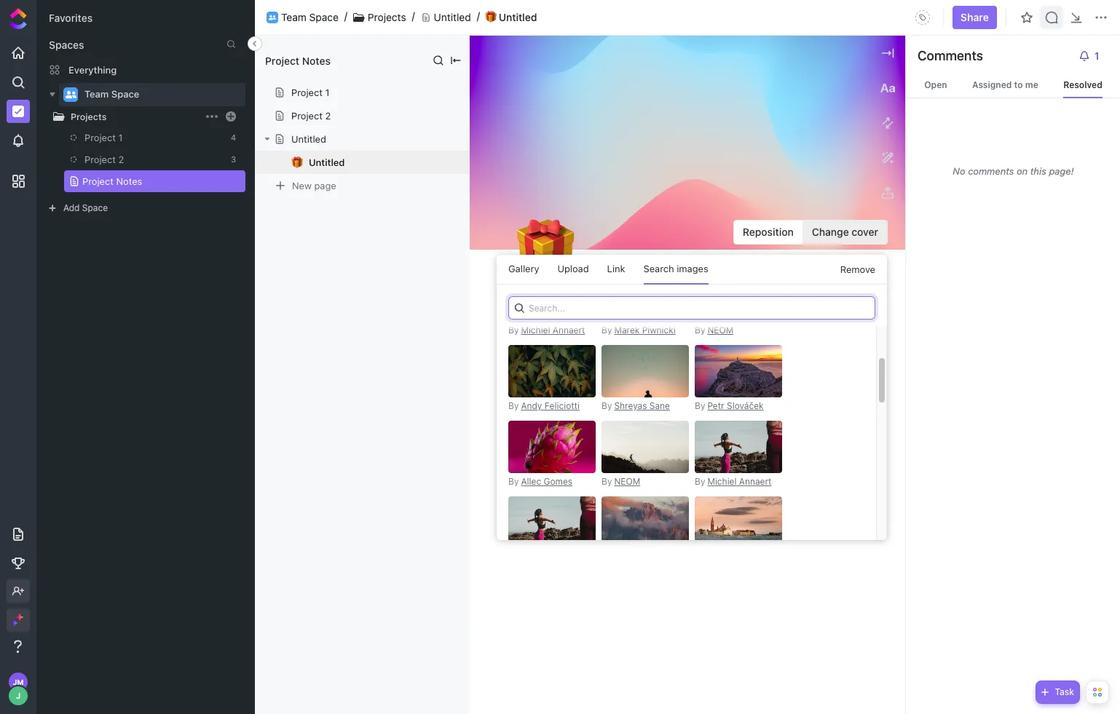 Task type: vqa. For each thing, say whether or not it's contained in the screenshot.
Parks
no



Task type: locate. For each thing, give the bounding box(es) containing it.
0 vertical spatial user friends image
[[269, 15, 276, 20]]

sane
[[650, 401, 670, 412]]

1 vertical spatial project 1
[[85, 132, 123, 144]]

team space
[[281, 11, 339, 23], [85, 88, 139, 100]]

1 vertical spatial 2
[[118, 154, 124, 165]]

everything
[[68, 64, 117, 75]]

0 vertical spatial by michiel annaert
[[509, 325, 585, 336]]

by shreyas sane
[[602, 401, 670, 412]]

0 horizontal spatial space
[[82, 203, 108, 213]]

today
[[633, 362, 662, 374]]

project 2
[[291, 110, 331, 122], [85, 154, 124, 165]]

1 vertical spatial add
[[530, 292, 548, 304]]

1 vertical spatial by michiel annaert
[[695, 476, 772, 487]]

team for leftmost team space link
[[85, 88, 109, 100]]

user friends image
[[269, 15, 276, 20], [65, 90, 76, 99]]

michiel
[[521, 325, 550, 336], [708, 476, 737, 487]]

untitled left the 🎁
[[434, 11, 471, 23]]

0 vertical spatial add
[[63, 203, 80, 213]]

1 horizontal spatial 2
[[325, 110, 331, 122]]

1 horizontal spatial projects
[[368, 11, 406, 23]]

1 vertical spatial team space
[[85, 88, 139, 100]]

add
[[63, 203, 80, 213], [530, 292, 548, 304]]

team space link
[[281, 11, 339, 24], [85, 83, 236, 106]]

marek piwnicki link
[[614, 325, 676, 336]]

cover
[[852, 226, 879, 238]]

michiel annaert link
[[521, 325, 585, 336], [708, 476, 772, 487]]

space
[[309, 11, 339, 23], [111, 88, 139, 100], [82, 203, 108, 213]]

1 horizontal spatial 1
[[325, 87, 330, 98]]

neom link right 'gomes'
[[614, 476, 641, 487]]

1 horizontal spatial user friends image
[[269, 15, 276, 20]]

project 2 link
[[71, 149, 221, 170]]

comment
[[551, 292, 595, 304]]

add for add space
[[63, 203, 80, 213]]

by petr slováček
[[695, 401, 764, 412]]

1 vertical spatial neom link
[[614, 476, 641, 487]]

piwnicki
[[642, 325, 676, 336]]

last
[[564, 362, 584, 374]]

open
[[925, 79, 948, 90]]

project 2 up project notes link
[[85, 154, 124, 165]]

task
[[1055, 687, 1075, 698]]

1 horizontal spatial project 1
[[291, 87, 330, 98]]

1 vertical spatial by neom
[[602, 476, 641, 487]]

1 horizontal spatial team
[[281, 11, 307, 23]]

comments
[[918, 48, 983, 63]]

1 horizontal spatial project notes
[[265, 54, 331, 67]]

no comments on this page!
[[953, 165, 1074, 177]]

0 vertical spatial michiel
[[521, 325, 550, 336]]

upload
[[558, 263, 589, 275]]

andy
[[521, 401, 542, 412]]

by neom for the rightmost neom 'link'
[[695, 325, 734, 336]]

neom for leftmost neom 'link'
[[614, 476, 641, 487]]

2 up project notes link
[[118, 154, 124, 165]]

by
[[509, 325, 519, 336], [602, 325, 612, 336], [695, 325, 706, 336], [509, 401, 519, 412], [602, 401, 612, 412], [695, 401, 706, 412], [509, 476, 519, 487], [602, 476, 612, 487], [695, 476, 706, 487]]

gallery
[[509, 263, 539, 275]]

0 vertical spatial michiel annaert link
[[521, 325, 585, 336]]

1
[[325, 87, 330, 98], [118, 132, 123, 144]]

0 vertical spatial 2
[[325, 110, 331, 122]]

0 horizontal spatial 2
[[118, 154, 124, 165]]

0 horizontal spatial project 2
[[85, 154, 124, 165]]

neom right 'gomes'
[[614, 476, 641, 487]]

by for the rightmost neom 'link'
[[695, 325, 706, 336]]

by for marek piwnicki link
[[602, 325, 612, 336]]

assigned to me
[[973, 79, 1039, 90]]

1 vertical spatial notes
[[116, 176, 142, 187]]

1 horizontal spatial by neom
[[695, 325, 734, 336]]

neom
[[708, 325, 734, 336], [614, 476, 641, 487]]

slováček
[[727, 401, 764, 412]]

1 vertical spatial space
[[111, 88, 139, 100]]

share
[[961, 11, 989, 23]]

2 up page
[[325, 110, 331, 122]]

2
[[325, 110, 331, 122], [118, 154, 124, 165]]

2 vertical spatial space
[[82, 203, 108, 213]]

projects link
[[368, 11, 406, 24], [23, 109, 203, 124], [71, 111, 203, 122]]

0 horizontal spatial neom link
[[614, 476, 641, 487]]

projects
[[368, 11, 406, 23], [71, 111, 107, 122]]

annaert
[[553, 325, 585, 336], [739, 476, 772, 487]]

0 horizontal spatial neom
[[614, 476, 641, 487]]

project notes
[[265, 54, 331, 67], [82, 176, 142, 187]]

2 horizontal spatial space
[[309, 11, 339, 23]]

0 horizontal spatial user friends image
[[65, 90, 76, 99]]

1 horizontal spatial annaert
[[739, 476, 772, 487]]

neom link down search... text field
[[708, 325, 734, 336]]

by neom right 'gomes'
[[602, 476, 641, 487]]

1 vertical spatial project notes
[[82, 176, 142, 187]]

1 horizontal spatial space
[[111, 88, 139, 100]]

0 vertical spatial notes
[[302, 54, 331, 67]]

1 horizontal spatial michiel
[[708, 476, 737, 487]]

neom down search... text field
[[708, 325, 734, 336]]

0 horizontal spatial notes
[[116, 176, 142, 187]]

reposition
[[743, 226, 794, 238]]

change
[[812, 226, 849, 238]]

updated:
[[586, 362, 630, 374]]

notes
[[302, 54, 331, 67], [116, 176, 142, 187]]

space for leftmost team space link
[[111, 88, 139, 100]]

by for leftmost neom 'link'
[[602, 476, 612, 487]]

spaces link
[[37, 39, 84, 51]]

by michiel annaert
[[509, 325, 585, 336], [695, 476, 772, 487]]

0 vertical spatial team space
[[281, 11, 339, 23]]

by neom
[[695, 325, 734, 336], [602, 476, 641, 487]]

1 vertical spatial projects
[[71, 111, 107, 122]]

project 1
[[291, 87, 330, 98], [85, 132, 123, 144]]

1 vertical spatial michiel annaert link
[[708, 476, 772, 487]]

0 vertical spatial projects
[[368, 11, 406, 23]]

0 vertical spatial team space link
[[281, 11, 339, 24]]

neom link
[[708, 325, 734, 336], [614, 476, 641, 487]]

shreyas
[[614, 401, 647, 412]]

0 vertical spatial project 1
[[291, 87, 330, 98]]

0 vertical spatial neom
[[708, 325, 734, 336]]

0 horizontal spatial by neom
[[602, 476, 641, 487]]

1 horizontal spatial neom
[[708, 325, 734, 336]]

1 horizontal spatial notes
[[302, 54, 331, 67]]

team
[[281, 11, 307, 23], [85, 88, 109, 100]]

by for andy feliciotti link
[[509, 401, 519, 412]]

0 vertical spatial project notes
[[265, 54, 331, 67]]

by allec gomes
[[509, 476, 573, 487]]

1 vertical spatial 1
[[118, 132, 123, 144]]

untitled
[[434, 11, 471, 23], [499, 11, 537, 23], [291, 133, 326, 145], [309, 157, 345, 168], [514, 310, 622, 344]]

0 horizontal spatial add
[[63, 203, 80, 213]]

0 vertical spatial 1
[[325, 87, 330, 98]]

0 horizontal spatial project 1
[[85, 132, 123, 144]]

page
[[314, 180, 336, 191]]

0 vertical spatial by neom
[[695, 325, 734, 336]]

change cover
[[812, 226, 879, 238]]

1 vertical spatial team
[[85, 88, 109, 100]]

by andy feliciotti
[[509, 401, 580, 412]]

1 horizontal spatial add
[[530, 292, 548, 304]]

0 horizontal spatial 1
[[118, 132, 123, 144]]

0 horizontal spatial annaert
[[553, 325, 585, 336]]

project
[[265, 54, 300, 67], [291, 87, 323, 98], [291, 110, 323, 122], [85, 132, 116, 144], [85, 154, 116, 165], [82, 176, 114, 187]]

marek
[[614, 325, 640, 336]]

1 horizontal spatial project 2
[[291, 110, 331, 122]]

0 vertical spatial space
[[309, 11, 339, 23]]

by neom down search... text field
[[695, 325, 734, 336]]

1 vertical spatial team space link
[[85, 83, 236, 106]]

comments
[[968, 165, 1014, 177]]

0 vertical spatial team
[[281, 11, 307, 23]]

change cover button
[[803, 221, 887, 244]]

new
[[292, 180, 312, 191]]

project 2 up new page
[[291, 110, 331, 122]]

1 vertical spatial neom
[[614, 476, 641, 487]]

0 horizontal spatial project notes
[[82, 176, 142, 187]]

3
[[231, 154, 236, 164]]

0 horizontal spatial projects
[[71, 111, 107, 122]]

1 horizontal spatial michiel annaert link
[[708, 476, 772, 487]]

0 horizontal spatial team
[[85, 88, 109, 100]]

1 vertical spatial user friends image
[[65, 90, 76, 99]]

0 vertical spatial neom link
[[708, 325, 734, 336]]



Task type: describe. For each thing, give the bounding box(es) containing it.
4
[[231, 133, 236, 142]]

at
[[665, 362, 675, 374]]

add comment
[[530, 292, 595, 304]]

reposition button
[[734, 221, 803, 244]]

change cover button
[[803, 221, 887, 244]]

add space
[[63, 203, 108, 213]]

1 vertical spatial michiel
[[708, 476, 737, 487]]

gomes
[[544, 476, 573, 487]]

1 horizontal spatial neom link
[[708, 325, 734, 336]]

spaces
[[49, 39, 84, 51]]

Search... text field
[[517, 297, 871, 319]]

space for right team space link
[[309, 11, 339, 23]]

0 horizontal spatial by michiel annaert
[[509, 325, 585, 336]]

shreyas sane link
[[614, 401, 670, 412]]

favorites button
[[49, 12, 93, 24]]

1 horizontal spatial team space link
[[281, 11, 339, 24]]

images
[[677, 263, 709, 275]]

0 vertical spatial annaert
[[553, 325, 585, 336]]

no
[[953, 165, 966, 177]]

add for add comment
[[530, 292, 548, 304]]

project 1 link
[[71, 127, 221, 149]]

on
[[1017, 165, 1028, 177]]

11:55
[[677, 362, 703, 374]]

link
[[607, 263, 626, 275]]

🎁 untitled
[[485, 11, 537, 23]]

1 vertical spatial annaert
[[739, 476, 772, 487]]

untitled up new page
[[291, 133, 326, 145]]

by for the petr slováček link
[[695, 401, 706, 412]]

0 horizontal spatial team space link
[[85, 83, 236, 106]]

search images
[[644, 263, 709, 275]]

assigned
[[973, 79, 1012, 90]]

🎁
[[485, 11, 497, 23]]

new page
[[292, 180, 336, 191]]

team for right team space link
[[281, 11, 307, 23]]

petr slováček link
[[708, 401, 764, 412]]

by for 'shreyas sane' link
[[602, 401, 612, 412]]

untitled right the 🎁
[[499, 11, 537, 23]]

search
[[644, 263, 674, 275]]

untitled up page
[[309, 157, 345, 168]]

allec
[[521, 476, 541, 487]]

last updated: today at 11:55
[[564, 362, 703, 374]]

1 horizontal spatial team space
[[281, 11, 339, 23]]

neom for the rightmost neom 'link'
[[708, 325, 734, 336]]

everything link
[[37, 58, 254, 82]]

0 horizontal spatial team space
[[85, 88, 139, 100]]

to
[[1015, 79, 1023, 90]]

resolved
[[1064, 79, 1103, 90]]

0 vertical spatial project 2
[[291, 110, 331, 122]]

page!
[[1049, 165, 1074, 177]]

this
[[1031, 165, 1047, 177]]

project notes link
[[68, 170, 221, 192]]

feliciotti
[[545, 401, 580, 412]]

favorites
[[49, 12, 93, 24]]

1 horizontal spatial by michiel annaert
[[695, 476, 772, 487]]

allec gomes link
[[521, 476, 573, 487]]

by for allec gomes link
[[509, 476, 519, 487]]

remove
[[841, 263, 876, 275]]

by marek piwnicki
[[602, 325, 676, 336]]

untitled down the add comment
[[514, 310, 622, 344]]

0 horizontal spatial michiel
[[521, 325, 550, 336]]

andy feliciotti link
[[521, 401, 580, 412]]

by neom for leftmost neom 'link'
[[602, 476, 641, 487]]

petr
[[708, 401, 725, 412]]

0 horizontal spatial michiel annaert link
[[521, 325, 585, 336]]

1 vertical spatial project 2
[[85, 154, 124, 165]]

me
[[1026, 79, 1039, 90]]



